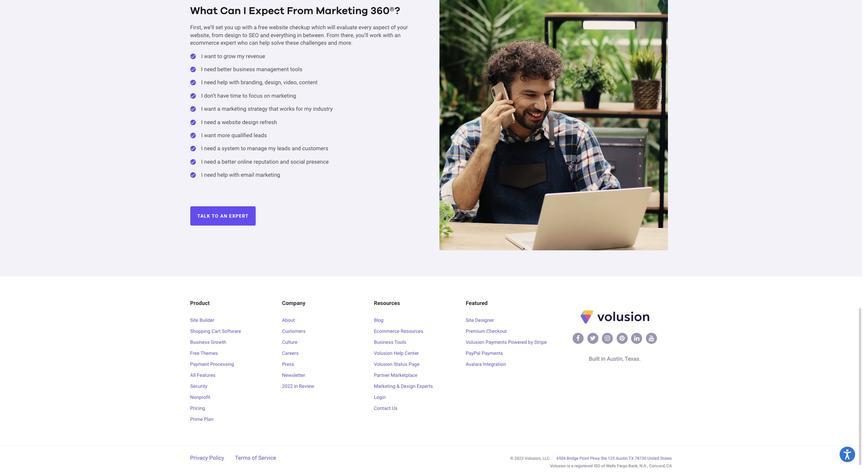 Task type: vqa. For each thing, say whether or not it's contained in the screenshot.
younger in the left top of the page
no



Task type: locate. For each thing, give the bounding box(es) containing it.
a right is
[[572, 464, 574, 469]]

in down checkup
[[298, 32, 302, 38]]

need for i need a system to manage my leads and customers
[[204, 145, 216, 152]]

first,
[[190, 24, 202, 31]]

want left "more"
[[204, 132, 216, 139]]

leads up "manage"
[[254, 132, 267, 139]]

help
[[394, 351, 404, 357]]

marketing up evaluate
[[316, 6, 368, 16]]

4 need from the top
[[204, 145, 216, 152]]

0 vertical spatial leads
[[254, 132, 267, 139]]

1 horizontal spatial an
[[395, 32, 401, 38]]

partner marketplace link
[[374, 373, 418, 379]]

6504
[[557, 457, 566, 462]]

business growth
[[190, 340, 226, 346]]

6504 bridge point pkwy ste 125 austin tx 78730 united states
[[557, 457, 672, 462]]

from inside first, we'll set you up with a free website checkup which will evaluate every aspect of your website, from design to seo and everything in between. from there, you'll work with an ecommerce expert who can help solve these challenges and more.
[[327, 32, 340, 38]]

0 horizontal spatial an
[[220, 214, 228, 219]]

of right iso
[[602, 464, 606, 469]]

from up checkup
[[287, 6, 314, 16]]

culture link
[[282, 340, 298, 346]]

volusion up partner
[[374, 362, 393, 368]]

free themes
[[190, 351, 218, 357]]

1 vertical spatial from
[[327, 32, 340, 38]]

6 done from the top
[[190, 120, 196, 125]]

revenue
[[246, 53, 265, 59]]

a left free
[[254, 24, 257, 31]]

1 horizontal spatial from
[[327, 32, 340, 38]]

volusion payments powered by stripe link
[[466, 340, 547, 346]]

2 need from the top
[[204, 79, 216, 86]]

contact
[[374, 406, 391, 412]]

marketing down partner
[[374, 384, 396, 390]]

2 vertical spatial of
[[602, 464, 606, 469]]

1 vertical spatial help
[[218, 79, 228, 86]]

tools
[[290, 66, 303, 73]]

done for i need a better online reputation and social presence
[[190, 159, 196, 165]]

360®?
[[371, 6, 400, 16]]

payments up integration
[[482, 351, 503, 357]]

i for i don't have time to focus on marketing
[[201, 93, 203, 99]]

2 site from the left
[[466, 318, 474, 324]]

3 done from the top
[[190, 80, 196, 86]]

done
[[190, 54, 196, 59], [190, 67, 196, 72], [190, 80, 196, 86], [190, 93, 196, 99], [190, 106, 196, 112], [190, 120, 196, 125], [190, 133, 196, 138], [190, 146, 196, 152], [190, 159, 196, 165], [190, 173, 196, 178]]

1 business from the left
[[190, 340, 210, 346]]

10 done from the top
[[190, 173, 196, 178]]

design down strategy
[[242, 119, 259, 126]]

privacy policy
[[190, 455, 224, 462]]

an
[[395, 32, 401, 38], [220, 214, 228, 219]]

pricing link
[[190, 406, 205, 412]]

1 done from the top
[[190, 54, 196, 59]]

2 done from the top
[[190, 67, 196, 72]]

my up reputation
[[269, 145, 276, 152]]

business for resources
[[374, 340, 394, 346]]

resources up tools
[[401, 329, 424, 335]]

6 need from the top
[[204, 172, 216, 178]]

done for i need a system to manage my leads and customers
[[190, 146, 196, 152]]

design down you
[[225, 32, 241, 38]]

processing
[[210, 362, 234, 368]]

i
[[244, 6, 246, 16], [201, 53, 203, 59], [201, 66, 203, 73], [201, 79, 203, 86], [201, 93, 203, 99], [201, 106, 203, 112], [201, 119, 203, 126], [201, 132, 203, 139], [201, 145, 203, 152], [201, 159, 203, 165], [201, 172, 203, 178]]

1 need from the top
[[204, 66, 216, 73]]

you
[[225, 24, 233, 31]]

2 want from the top
[[204, 106, 216, 112]]

to right the talk
[[212, 214, 219, 219]]

tools
[[395, 340, 407, 346]]

what
[[190, 6, 218, 16]]

with right up
[[242, 24, 253, 31]]

review
[[299, 384, 314, 390]]

powered
[[509, 340, 527, 346]]

culture
[[282, 340, 298, 346]]

expert inside first, we'll set you up with a free website checkup which will evaluate every aspect of your website, from design to seo and everything in between. from there, you'll work with an ecommerce expert who can help solve these challenges and more.
[[221, 40, 236, 46]]

website up i want more qualified leads
[[222, 119, 241, 126]]

2 horizontal spatial of
[[602, 464, 606, 469]]

by
[[529, 340, 534, 346]]

up
[[235, 24, 241, 31]]

my
[[237, 53, 245, 59], [304, 106, 312, 112], [269, 145, 276, 152]]

site for product
[[190, 318, 198, 324]]

0 horizontal spatial site
[[190, 318, 198, 324]]

want down ecommerce
[[204, 53, 216, 59]]

to up who
[[243, 32, 247, 38]]

9 done from the top
[[190, 159, 196, 165]]

talk
[[197, 214, 210, 219]]

0 vertical spatial design
[[225, 32, 241, 38]]

1 horizontal spatial of
[[391, 24, 396, 31]]

1 vertical spatial an
[[220, 214, 228, 219]]

0 vertical spatial want
[[204, 53, 216, 59]]

want down don't
[[204, 106, 216, 112]]

5 done from the top
[[190, 106, 196, 112]]

payments down checkout
[[486, 340, 507, 346]]

resources up blog link at the bottom left
[[374, 300, 400, 307]]

i need a better online reputation and social presence
[[201, 159, 329, 165]]

0 horizontal spatial my
[[237, 53, 245, 59]]

my right grow
[[237, 53, 245, 59]]

help inside first, we'll set you up with a free website checkup which will evaluate every aspect of your website, from design to seo and everything in between. from there, you'll work with an ecommerce expert who can help solve these challenges and more.
[[260, 40, 270, 46]]

refresh
[[260, 119, 277, 126]]

0 vertical spatial marketing
[[272, 93, 296, 99]]

1 horizontal spatial design
[[242, 119, 259, 126]]

i want to grow my revenue
[[201, 53, 265, 59]]

checkout
[[487, 329, 507, 335]]

and up social
[[292, 145, 301, 152]]

0 vertical spatial website
[[269, 24, 288, 31]]

talk to an expert link
[[190, 207, 256, 226]]

marketing up works
[[272, 93, 296, 99]]

0 horizontal spatial website
[[222, 119, 241, 126]]

a left system
[[218, 145, 221, 152]]

payments for volusion
[[486, 340, 507, 346]]

in right the built in the bottom right of the page
[[602, 356, 606, 363]]

0 horizontal spatial from
[[287, 6, 314, 16]]

built in austin, texas.
[[589, 356, 641, 363]]

0 horizontal spatial marketing
[[316, 6, 368, 16]]

blog
[[374, 318, 384, 324]]

terms of service link
[[235, 455, 276, 462]]

an down your
[[395, 32, 401, 38]]

careers
[[282, 351, 299, 357]]

2 vertical spatial help
[[218, 172, 228, 178]]

ecommerce software by volusion image
[[580, 310, 651, 330]]

design inside first, we'll set you up with a free website checkup which will evaluate every aspect of your website, from design to seo and everything in between. from there, you'll work with an ecommerce expert who can help solve these challenges and more.
[[225, 32, 241, 38]]

0 vertical spatial from
[[287, 6, 314, 16]]

1 horizontal spatial business
[[374, 340, 394, 346]]

ecommerce resources link
[[374, 329, 424, 335]]

a for i want a marketing strategy that works for my industry
[[218, 106, 221, 112]]

done for i need better business management tools
[[190, 67, 196, 72]]

done for i want a marketing strategy that works for my industry
[[190, 106, 196, 112]]

every
[[359, 24, 372, 31]]

1 vertical spatial payments
[[482, 351, 503, 357]]

1 vertical spatial want
[[204, 106, 216, 112]]

better down system
[[222, 159, 236, 165]]

in right '2022'
[[294, 384, 298, 390]]

iso
[[594, 464, 601, 469]]

wells
[[607, 464, 617, 469]]

more.
[[339, 40, 353, 46]]

challenges
[[300, 40, 327, 46]]

1 site from the left
[[190, 318, 198, 324]]

a for volusion is a registered iso of wells fargo bank, n.a., concord, ca
[[572, 464, 574, 469]]

business down shopping
[[190, 340, 210, 346]]

done for i need help with branding, design, video, content
[[190, 80, 196, 86]]

want for to
[[204, 53, 216, 59]]

volusion down premium
[[466, 340, 485, 346]]

my right for in the left top of the page
[[304, 106, 312, 112]]

3 want from the top
[[204, 132, 216, 139]]

business
[[190, 340, 210, 346], [374, 340, 394, 346]]

llc.
[[543, 457, 551, 462]]

business down ecommerce
[[374, 340, 394, 346]]

ecommerce
[[190, 40, 219, 46]]

2 vertical spatial in
[[294, 384, 298, 390]]

to
[[243, 32, 247, 38], [218, 53, 222, 59], [243, 93, 248, 99], [241, 145, 246, 152], [212, 214, 219, 219]]

volusion down business tools 'link'
[[374, 351, 393, 357]]

help for branding,
[[218, 79, 228, 86]]

done for i need help with email marketing
[[190, 173, 196, 178]]

4 done from the top
[[190, 93, 196, 99]]

i for i need a better online reputation and social presence
[[201, 159, 203, 165]]

1 horizontal spatial site
[[466, 318, 474, 324]]

on
[[264, 93, 270, 99]]

0 vertical spatial my
[[237, 53, 245, 59]]

with up time
[[229, 79, 240, 86]]

paypal
[[466, 351, 481, 357]]

2 vertical spatial my
[[269, 145, 276, 152]]

help up have on the top of the page
[[218, 79, 228, 86]]

united states
[[648, 457, 672, 462]]

of right terms
[[252, 455, 257, 462]]

better down grow
[[218, 66, 232, 73]]

1 vertical spatial leads
[[277, 145, 291, 152]]

site up premium
[[466, 318, 474, 324]]

a up i need help with email marketing
[[218, 159, 221, 165]]

0 vertical spatial resources
[[374, 300, 400, 307]]

need for i need a website design refresh
[[204, 119, 216, 126]]

marketing down reputation
[[256, 172, 280, 178]]

customers
[[282, 329, 306, 335]]

2022 in review
[[282, 384, 314, 390]]

austin,
[[607, 356, 624, 363]]

0 horizontal spatial design
[[225, 32, 241, 38]]

these
[[286, 40, 299, 46]]

an inside first, we'll set you up with a free website checkup which will evaluate every aspect of your website, from design to seo and everything in between. from there, you'll work with an ecommerce expert who can help solve these challenges and more.
[[395, 32, 401, 38]]

pkwy
[[591, 457, 600, 462]]

0 vertical spatial of
[[391, 24, 396, 31]]

website up everything
[[269, 24, 288, 31]]

volusion
[[466, 340, 485, 346], [374, 351, 393, 357], [374, 362, 393, 368], [550, 464, 566, 469]]

volusion payments powered by stripe
[[466, 340, 547, 346]]

marketing down time
[[222, 106, 247, 112]]

1 horizontal spatial my
[[269, 145, 276, 152]]

volusion status page
[[374, 362, 420, 368]]

leads
[[254, 132, 267, 139], [277, 145, 291, 152]]

to inside first, we'll set you up with a free website checkup which will evaluate every aspect of your website, from design to seo and everything in between. from there, you'll work with an ecommerce expert who can help solve these challenges and more.
[[243, 32, 247, 38]]

0 vertical spatial expert
[[221, 40, 236, 46]]

0 horizontal spatial of
[[252, 455, 257, 462]]

78730
[[635, 457, 647, 462]]

2 vertical spatial want
[[204, 132, 216, 139]]

a down have on the top of the page
[[218, 106, 221, 112]]

shopping
[[190, 329, 211, 335]]

site up shopping
[[190, 318, 198, 324]]

login link
[[374, 395, 386, 401]]

i for i need help with branding, design, video, content
[[201, 79, 203, 86]]

marketing & design experts link
[[374, 384, 433, 390]]

system
[[222, 145, 240, 152]]

1 vertical spatial my
[[304, 106, 312, 112]]

1 horizontal spatial resources
[[401, 329, 424, 335]]

marketing
[[316, 6, 368, 16], [374, 384, 396, 390]]

8 done from the top
[[190, 146, 196, 152]]

0 vertical spatial in
[[298, 32, 302, 38]]

for
[[296, 106, 303, 112]]

follow volusion on linkedin image
[[635, 336, 640, 342]]

site designer
[[466, 318, 494, 324]]

from down will
[[327, 32, 340, 38]]

help left email
[[218, 172, 228, 178]]

1 want from the top
[[204, 53, 216, 59]]

want for a
[[204, 106, 216, 112]]

volusion for volusion help center
[[374, 351, 393, 357]]

leads up reputation
[[277, 145, 291, 152]]

tx
[[629, 457, 634, 462]]

from
[[287, 6, 314, 16], [327, 32, 340, 38]]

payment processing
[[190, 362, 234, 368]]

1 horizontal spatial website
[[269, 24, 288, 31]]

0 vertical spatial payments
[[486, 340, 507, 346]]

avalara integration
[[466, 362, 506, 368]]

volusion down 6504
[[550, 464, 566, 469]]

2 business from the left
[[374, 340, 394, 346]]

1 horizontal spatial marketing
[[374, 384, 396, 390]]

1 vertical spatial in
[[602, 356, 606, 363]]

0 vertical spatial help
[[260, 40, 270, 46]]

of left your
[[391, 24, 396, 31]]

company
[[282, 300, 306, 307]]

5 need from the top
[[204, 159, 216, 165]]

talk to an expert
[[197, 214, 249, 219]]

1 vertical spatial of
[[252, 455, 257, 462]]

help right can
[[260, 40, 270, 46]]

works
[[280, 106, 295, 112]]

3 need from the top
[[204, 119, 216, 126]]

a up "more"
[[218, 119, 221, 126]]

of inside first, we'll set you up with a free website checkup which will evaluate every aspect of your website, from design to seo and everything in between. from there, you'll work with an ecommerce expert who can help solve these challenges and more.
[[391, 24, 396, 31]]

0 vertical spatial an
[[395, 32, 401, 38]]

marketing & design experts
[[374, 384, 433, 390]]

1 vertical spatial expert
[[229, 214, 249, 219]]

7 done from the top
[[190, 133, 196, 138]]

an right the talk
[[220, 214, 228, 219]]

have
[[218, 93, 229, 99]]

avalara
[[466, 362, 482, 368]]

0 horizontal spatial business
[[190, 340, 210, 346]]



Task type: describe. For each thing, give the bounding box(es) containing it.
and left the more.
[[328, 40, 337, 46]]

in for 2022 in review
[[294, 384, 298, 390]]

all features link
[[190, 373, 216, 379]]

in for built in austin, texas.
[[602, 356, 606, 363]]

security link
[[190, 384, 208, 390]]

volusion for volusion is a registered iso of wells fargo bank, n.a., concord, ca
[[550, 464, 566, 469]]

i for i need help with email marketing
[[201, 172, 203, 178]]

1 vertical spatial design
[[242, 119, 259, 126]]

© 2023 volusion, llc.
[[511, 457, 551, 462]]

social
[[291, 159, 305, 165]]

can
[[249, 40, 258, 46]]

done for i want to grow my revenue
[[190, 54, 196, 59]]

pricing
[[190, 406, 205, 412]]

checkup
[[290, 24, 310, 31]]

expert inside talk to an expert link
[[229, 214, 249, 219]]

you'll
[[356, 32, 369, 38]]

1 vertical spatial marketing
[[222, 106, 247, 112]]

&
[[397, 384, 400, 390]]

builder
[[200, 318, 215, 324]]

volusion help center
[[374, 351, 419, 357]]

ecommerce resources
[[374, 329, 424, 335]]

n.a.,
[[640, 464, 649, 469]]

press
[[282, 362, 294, 368]]

stripe
[[535, 340, 547, 346]]

i for i need a website design refresh
[[201, 119, 203, 126]]

what can i expect from marketing 360®?
[[190, 6, 400, 16]]

partner marketplace
[[374, 373, 418, 379]]

about
[[282, 318, 295, 324]]

a for i need a better online reputation and social presence
[[218, 159, 221, 165]]

i don't have time to focus on marketing
[[201, 93, 296, 99]]

marketing360 image
[[440, 0, 668, 251]]

product
[[190, 300, 210, 307]]

i need a website design refresh
[[201, 119, 277, 126]]

evaluate
[[337, 24, 358, 31]]

business tools link
[[374, 340, 407, 346]]

terms
[[235, 455, 251, 462]]

i for i want to grow my revenue
[[201, 53, 203, 59]]

i want more qualified leads
[[201, 132, 267, 139]]

i for i want a marketing strategy that works for my industry
[[201, 106, 203, 112]]

1 vertical spatial better
[[222, 159, 236, 165]]

follow volusion on instagram image
[[605, 336, 611, 342]]

and down free
[[260, 32, 270, 38]]

login
[[374, 395, 386, 401]]

newsletter link
[[282, 373, 305, 379]]

to right time
[[243, 93, 248, 99]]

branding,
[[241, 79, 264, 86]]

volusion status page link
[[374, 362, 420, 368]]

2 vertical spatial marketing
[[256, 172, 280, 178]]

partner
[[374, 373, 390, 379]]

premium
[[466, 329, 486, 335]]

follow volusion on youtube image
[[649, 336, 655, 342]]

customers link
[[282, 329, 306, 335]]

growth
[[211, 340, 226, 346]]

2 horizontal spatial my
[[304, 106, 312, 112]]

follow volusion on facebook image
[[577, 336, 580, 342]]

1 vertical spatial marketing
[[374, 384, 396, 390]]

1 vertical spatial website
[[222, 119, 241, 126]]

austin
[[616, 457, 628, 462]]

1 horizontal spatial leads
[[277, 145, 291, 152]]

to left grow
[[218, 53, 222, 59]]

site builder link
[[190, 318, 215, 324]]

about link
[[282, 318, 295, 324]]

focus
[[249, 93, 263, 99]]

customers
[[302, 145, 329, 152]]

volusion for volusion status page
[[374, 362, 393, 368]]

i for i want more qualified leads
[[201, 132, 203, 139]]

need for i need help with branding, design, video, content
[[204, 79, 216, 86]]

paypal payments link
[[466, 351, 503, 357]]

an inside talk to an expert link
[[220, 214, 228, 219]]

open accessibe: accessibility options, statement and help image
[[844, 450, 852, 460]]

payment processing link
[[190, 362, 234, 368]]

online
[[238, 159, 252, 165]]

more
[[218, 132, 230, 139]]

cart
[[212, 329, 221, 335]]

newsletter
[[282, 373, 305, 379]]

i need a system to manage my leads and customers
[[201, 145, 329, 152]]

done for i want more qualified leads
[[190, 133, 196, 138]]

i for i need a system to manage my leads and customers
[[201, 145, 203, 152]]

i for i need better business management tools
[[201, 66, 203, 73]]

i want a marketing strategy that works for my industry
[[201, 106, 333, 112]]

volusion help center link
[[374, 351, 419, 357]]

to right system
[[241, 145, 246, 152]]

need for i need a better online reputation and social presence
[[204, 159, 216, 165]]

management
[[257, 66, 289, 73]]

payments for paypal
[[482, 351, 503, 357]]

that
[[269, 106, 279, 112]]

design
[[401, 384, 416, 390]]

center
[[405, 351, 419, 357]]

with down aspect
[[383, 32, 394, 38]]

strategy
[[248, 106, 268, 112]]

site for featured
[[466, 318, 474, 324]]

follow volusion on pinterest image
[[620, 336, 625, 342]]

free
[[190, 351, 200, 357]]

and left social
[[280, 159, 289, 165]]

prime plan
[[190, 417, 214, 423]]

1 vertical spatial resources
[[401, 329, 424, 335]]

need for i need better business management tools
[[204, 66, 216, 73]]

free
[[258, 24, 268, 31]]

texas.
[[625, 356, 641, 363]]

page
[[409, 362, 420, 368]]

want for more
[[204, 132, 216, 139]]

©
[[511, 457, 514, 462]]

paypal payments
[[466, 351, 503, 357]]

help for email
[[218, 172, 228, 178]]

press link
[[282, 362, 294, 368]]

point
[[580, 457, 590, 462]]

ca
[[667, 464, 672, 469]]

in inside first, we'll set you up with a free website checkup which will evaluate every aspect of your website, from design to seo and everything in between. from there, you'll work with an ecommerce expert who can help solve these challenges and more.
[[298, 32, 302, 38]]

0 vertical spatial better
[[218, 66, 232, 73]]

marketplace
[[391, 373, 418, 379]]

volusion for volusion payments powered by stripe
[[466, 340, 485, 346]]

a for i need a system to manage my leads and customers
[[218, 145, 221, 152]]

privacy
[[190, 455, 208, 462]]

time
[[230, 93, 241, 99]]

business tools
[[374, 340, 407, 346]]

business for product
[[190, 340, 210, 346]]

reputation
[[254, 159, 279, 165]]

fargo
[[618, 464, 628, 469]]

0 horizontal spatial resources
[[374, 300, 400, 307]]

a inside first, we'll set you up with a free website checkup which will evaluate every aspect of your website, from design to seo and everything in between. from there, you'll work with an ecommerce expert who can help solve these challenges and more.
[[254, 24, 257, 31]]

need for i need help with email marketing
[[204, 172, 216, 178]]

qualified
[[232, 132, 253, 139]]

done for i need a website design refresh
[[190, 120, 196, 125]]

policy
[[209, 455, 224, 462]]

work
[[370, 32, 382, 38]]

to inside talk to an expert link
[[212, 214, 219, 219]]

a for i need a website design refresh
[[218, 119, 221, 126]]

volusion,
[[525, 457, 542, 462]]

payment
[[190, 362, 209, 368]]

2022 in review link
[[282, 384, 314, 390]]

service
[[258, 455, 276, 462]]

terms of service
[[235, 455, 276, 462]]

premium checkout
[[466, 329, 507, 335]]

done for i don't have time to focus on marketing
[[190, 93, 196, 99]]

website inside first, we'll set you up with a free website checkup which will evaluate every aspect of your website, from design to seo and everything in between. from there, you'll work with an ecommerce expert who can help solve these challenges and more.
[[269, 24, 288, 31]]

0 horizontal spatial leads
[[254, 132, 267, 139]]

with left email
[[229, 172, 240, 178]]

125
[[608, 457, 615, 462]]

don't
[[204, 93, 216, 99]]

your
[[398, 24, 408, 31]]

follow volusion on twitter image
[[590, 336, 596, 342]]

privacy policy link
[[190, 455, 224, 462]]

0 vertical spatial marketing
[[316, 6, 368, 16]]



